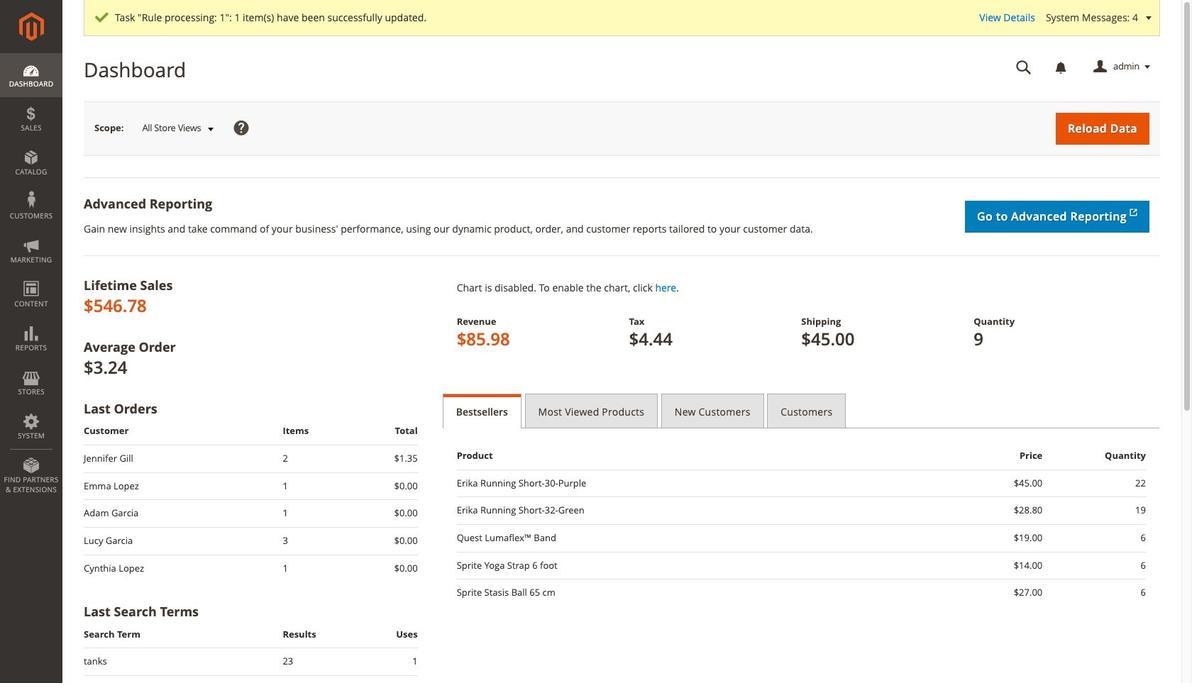 Task type: vqa. For each thing, say whether or not it's contained in the screenshot.
the rightmost To text field
no



Task type: locate. For each thing, give the bounding box(es) containing it.
magento admin panel image
[[19, 12, 44, 41]]

None text field
[[1006, 55, 1042, 79]]

tab list
[[443, 394, 1160, 429]]

menu bar
[[0, 53, 62, 502]]



